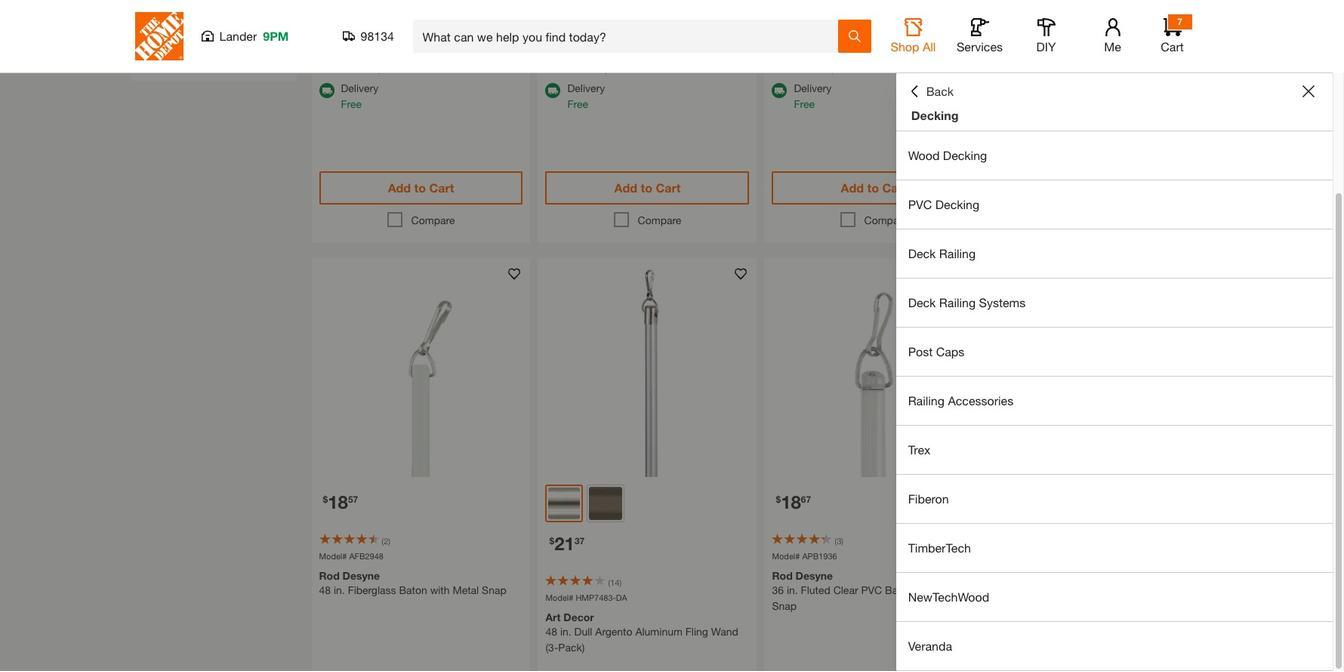 Task type: vqa. For each thing, say whether or not it's contained in the screenshot.
Dryers's "&"
no



Task type: describe. For each thing, give the bounding box(es) containing it.
2 vertical spatial railing
[[908, 393, 945, 408]]

ship for third the available for pickup image
[[1044, 61, 1064, 74]]

1 add from the left
[[388, 180, 411, 195]]

shop all
[[891, 39, 936, 54]]

me
[[1104, 39, 1121, 54]]

hmp7483-
[[576, 593, 616, 603]]

accessories
[[948, 393, 1014, 408]]

desyne for $ 18 57
[[343, 570, 380, 583]]

fling
[[686, 626, 708, 638]]

$ for $ 21 37
[[549, 535, 554, 547]]

railing for deck railing systems
[[939, 295, 976, 310]]

deck railing systems link
[[896, 279, 1333, 327]]

$ 18 67
[[776, 492, 811, 513]]

) for $ 18 67
[[841, 536, 843, 546]]

trex link
[[896, 426, 1333, 474]]

1 compare from the left
[[411, 214, 455, 227]]

) for $ 18 57
[[388, 536, 390, 546]]

(3-
[[546, 641, 558, 654]]

metal inside rod desyne 48 in. fiberglass baton with metal snap
[[453, 584, 479, 597]]

37
[[575, 535, 585, 547]]

railing accessories link
[[896, 377, 1333, 425]]

post caps
[[908, 344, 965, 359]]

snap inside rod desyne 48 in. fiberglass baton with metal snap
[[482, 584, 507, 597]]

art decor 48 in. dull argento aluminum fling wand (3-pack)
[[546, 611, 738, 654]]

aluminum
[[635, 626, 683, 638]]

model# afb2948
[[319, 551, 384, 561]]

( 14 )
[[608, 578, 622, 587]]

rod desyne link
[[999, 570, 1203, 614]]

18 for $ 18 57
[[328, 492, 348, 513]]

newtechwood
[[908, 590, 989, 604]]

caps
[[936, 344, 965, 359]]

pinch
[[170, 19, 196, 32]]

deck for deck railing
[[908, 246, 936, 261]]

fluted
[[801, 584, 831, 597]]

veranda link
[[896, 622, 1333, 671]]

1 add to cart from the left
[[388, 180, 454, 195]]

with inside rod desyne 36 in. fluted clear pvc baton with metal snap
[[916, 584, 936, 597]]

4 add to cart from the left
[[1067, 180, 1134, 195]]

decking down back button
[[911, 108, 959, 122]]

2 add to cart from the left
[[614, 180, 681, 195]]

36
[[772, 584, 784, 597]]

art
[[546, 611, 561, 624]]

deck railing
[[908, 246, 976, 261]]

clear
[[833, 584, 858, 597]]

2 compare from the left
[[638, 214, 681, 227]]

decking for pvc decking
[[935, 197, 980, 211]]

4 add to cart button from the left
[[999, 171, 1203, 205]]

shop
[[891, 39, 919, 54]]

14
[[610, 578, 620, 587]]

railing accessories
[[908, 393, 1014, 408]]

0 vertical spatial pvc
[[908, 197, 932, 211]]

pleat
[[199, 19, 222, 32]]

rod for $ 18 67
[[772, 570, 793, 583]]

model# hmp7483-da
[[546, 593, 627, 603]]

model# for $ 18 57
[[319, 551, 347, 561]]

free ship to store
[[341, 61, 423, 74]]

store for third the available for pickup image
[[1079, 61, 1103, 74]]

21
[[554, 533, 575, 554]]

timbertech
[[908, 541, 971, 555]]

wood
[[908, 148, 940, 162]]

silver image
[[549, 488, 580, 520]]

shop all button
[[889, 18, 938, 54]]

36 in. smooth clear pvc baton with metal snap image
[[991, 258, 1210, 477]]

systems
[[979, 295, 1026, 310]]

ship for 3rd the available for pickup image from right
[[591, 61, 611, 74]]

in. for $ 18 67
[[787, 584, 798, 597]]

fiberon
[[908, 492, 949, 506]]

delivery free for 3rd the available for pickup image from right
[[567, 82, 605, 110]]

deck for deck railing systems
[[908, 295, 936, 310]]

98134
[[361, 29, 394, 43]]

afb2948
[[349, 551, 384, 561]]

rod desyne 36 in. fluted clear pvc baton with metal snap
[[772, 570, 965, 613]]

pinch pleat draperies
[[170, 19, 269, 32]]

pickup free ship to store for 3rd the available for pickup image from right
[[567, 44, 650, 74]]

pickup for second the available for pickup image from right
[[794, 44, 827, 57]]

decor
[[564, 611, 594, 624]]

model# apb1936
[[772, 551, 837, 561]]

the home depot logo image
[[135, 12, 183, 60]]

9pm
[[263, 29, 289, 43]]

decking for wood decking
[[943, 148, 987, 162]]

fiberglass
[[348, 584, 396, 597]]

newtechwood link
[[896, 573, 1333, 621]]

view
[[153, 51, 175, 63]]

pvc decking
[[908, 197, 980, 211]]

36 in. fluted clear pvc baton with metal snap image
[[765, 258, 984, 477]]

baton inside rod desyne 36 in. fluted clear pvc baton with metal snap
[[885, 584, 913, 597]]

cart for fourth add to cart button from right
[[429, 180, 454, 195]]

argento
[[595, 626, 632, 638]]

2 available for pickup image from the left
[[772, 45, 787, 60]]

3
[[837, 536, 841, 546]]

less
[[178, 51, 201, 63]]

- view less link
[[138, 41, 289, 73]]

veranda
[[908, 639, 952, 653]]

baton inside rod desyne 48 in. fiberglass baton with metal snap
[[399, 584, 427, 597]]

wand
[[711, 626, 738, 638]]

57
[[348, 494, 358, 505]]

3 compare from the left
[[864, 214, 908, 227]]

( for $ 18 57
[[382, 536, 384, 546]]

wood decking link
[[896, 131, 1333, 180]]

store for second the available for pickup image from right
[[853, 61, 876, 74]]

model# for $ 18 67
[[772, 551, 800, 561]]

What can we help you find today? search field
[[423, 20, 837, 52]]

deck railing systems
[[908, 295, 1026, 310]]

desyne for $ 18 67
[[796, 570, 833, 583]]

services
[[957, 39, 1003, 54]]

3 add from the left
[[841, 180, 864, 195]]

1 horizontal spatial model#
[[546, 593, 573, 603]]



Task type: locate. For each thing, give the bounding box(es) containing it.
3 ship from the left
[[818, 61, 838, 74]]

available for pickup image
[[546, 45, 561, 60], [772, 45, 787, 60], [999, 45, 1014, 60]]

2 horizontal spatial delivery
[[794, 82, 832, 94]]

store
[[400, 61, 423, 74], [626, 61, 650, 74], [853, 61, 876, 74], [1079, 61, 1103, 74]]

0 horizontal spatial pickup free ship to store
[[567, 44, 650, 74]]

available shipping image
[[319, 83, 334, 98]]

2 metal from the left
[[939, 584, 965, 597]]

1 horizontal spatial rod
[[772, 570, 793, 583]]

18 for $ 18 67
[[781, 492, 801, 513]]

in. inside rod desyne 48 in. fiberglass baton with metal snap
[[334, 584, 345, 597]]

2 add from the left
[[614, 180, 637, 195]]

1 vertical spatial pvc
[[861, 584, 882, 597]]

wood decking
[[908, 148, 987, 162]]

1 horizontal spatial delivery
[[567, 82, 605, 94]]

pickup free ship to store for second the available for pickup image from right
[[794, 44, 876, 74]]

dull
[[574, 626, 592, 638]]

2 18 from the left
[[781, 492, 801, 513]]

) up clear
[[841, 536, 843, 546]]

decking down wood decking
[[935, 197, 980, 211]]

1 horizontal spatial )
[[620, 578, 622, 587]]

composite
[[908, 99, 967, 113]]

- view less
[[146, 51, 201, 63]]

rod desyne
[[999, 570, 1060, 583]]

in. inside "art decor 48 in. dull argento aluminum fling wand (3-pack)"
[[560, 626, 571, 638]]

0 horizontal spatial pvc
[[861, 584, 882, 597]]

48 in. dull argento aluminum fling wand (3-pack) image
[[538, 258, 757, 477]]

0 horizontal spatial desyne
[[343, 570, 380, 583]]

18 up model# afb2948
[[328, 492, 348, 513]]

$ inside the $ 21 37
[[549, 535, 554, 547]]

0 horizontal spatial baton
[[399, 584, 427, 597]]

1 available shipping image from the left
[[546, 83, 561, 98]]

2 store from the left
[[626, 61, 650, 74]]

back
[[926, 84, 954, 98]]

0 horizontal spatial snap
[[482, 584, 507, 597]]

$ 21 37
[[549, 533, 585, 554]]

lander
[[219, 29, 257, 43]]

0 vertical spatial snap
[[482, 584, 507, 597]]

2
[[384, 536, 388, 546]]

deck up post
[[908, 295, 936, 310]]

$
[[323, 494, 328, 505], [776, 494, 781, 505], [549, 535, 554, 547]]

desyne inside rod desyne 36 in. fluted clear pvc baton with metal snap
[[796, 570, 833, 583]]

drawer close image
[[1303, 85, 1315, 97]]

3 delivery from the left
[[794, 82, 832, 94]]

timbertech link
[[896, 524, 1333, 572]]

0 horizontal spatial metal
[[453, 584, 479, 597]]

0 horizontal spatial 18
[[328, 492, 348, 513]]

0 horizontal spatial with
[[430, 584, 450, 597]]

1 vertical spatial deck
[[908, 295, 936, 310]]

1 horizontal spatial snap
[[772, 600, 797, 613]]

1 horizontal spatial compare
[[638, 214, 681, 227]]

$ left 57
[[323, 494, 328, 505]]

$ left 37
[[549, 535, 554, 547]]

4 store from the left
[[1079, 61, 1103, 74]]

4 ship from the left
[[1044, 61, 1064, 74]]

apb1936
[[802, 551, 837, 561]]

me button
[[1089, 18, 1137, 54]]

48 down art
[[546, 626, 557, 638]]

in. left fiberglass
[[334, 584, 345, 597]]

3 desyne from the left
[[1022, 570, 1060, 583]]

1 baton from the left
[[399, 584, 427, 597]]

0 horizontal spatial delivery free
[[341, 82, 379, 110]]

rod for $ 18 57
[[319, 570, 340, 583]]

lander 9pm
[[219, 29, 289, 43]]

rod
[[319, 570, 340, 583], [772, 570, 793, 583], [999, 570, 1019, 583]]

railing for deck railing
[[939, 246, 976, 261]]

2 ship from the left
[[591, 61, 611, 74]]

pickup free ship to store
[[567, 44, 650, 74], [794, 44, 876, 74], [1021, 44, 1103, 74]]

48
[[319, 584, 331, 597], [546, 626, 557, 638]]

3 pickup free ship to store from the left
[[1021, 44, 1103, 74]]

1 vertical spatial snap
[[772, 600, 797, 613]]

( up the hmp7483- on the left of page
[[608, 578, 610, 587]]

with right fiberglass
[[430, 584, 450, 597]]

1 horizontal spatial in.
[[560, 626, 571, 638]]

( up apb1936
[[835, 536, 837, 546]]

98134 button
[[342, 29, 395, 44]]

2 with from the left
[[916, 584, 936, 597]]

post caps link
[[896, 328, 1333, 376]]

2 rod from the left
[[772, 570, 793, 583]]

back button
[[908, 84, 954, 99]]

1 delivery from the left
[[341, 82, 379, 94]]

)
[[388, 536, 390, 546], [841, 536, 843, 546], [620, 578, 622, 587]]

2 horizontal spatial (
[[835, 536, 837, 546]]

pickup
[[567, 44, 600, 57], [794, 44, 827, 57], [1021, 44, 1053, 57]]

1 18 from the left
[[328, 492, 348, 513]]

3 add to cart from the left
[[841, 180, 907, 195]]

available shipping image
[[546, 83, 561, 98], [772, 83, 787, 98]]

2 desyne from the left
[[796, 570, 833, 583]]

2 horizontal spatial pickup
[[1021, 44, 1053, 57]]

1 horizontal spatial with
[[916, 584, 936, 597]]

deck railing link
[[896, 230, 1333, 278]]

in. right "36"
[[787, 584, 798, 597]]

with
[[430, 584, 450, 597], [916, 584, 936, 597]]

da
[[616, 593, 627, 603]]

diy button
[[1022, 18, 1070, 54]]

1 horizontal spatial (
[[608, 578, 610, 587]]

pickup for 3rd the available for pickup image from right
[[567, 44, 600, 57]]

baton right fiberglass
[[399, 584, 427, 597]]

railing left systems
[[939, 295, 976, 310]]

3 rod from the left
[[999, 570, 1019, 583]]

$ for $ 18 57
[[323, 494, 328, 505]]

delivery free
[[341, 82, 379, 110], [567, 82, 605, 110], [794, 82, 832, 110]]

1 delivery free from the left
[[341, 82, 379, 110]]

trex
[[908, 443, 931, 457]]

pvc inside rod desyne 36 in. fluted clear pvc baton with metal snap
[[861, 584, 882, 597]]

2 horizontal spatial model#
[[772, 551, 800, 561]]

cart 7
[[1161, 16, 1184, 54]]

in. up the 'pack)'
[[560, 626, 571, 638]]

0 horizontal spatial in.
[[334, 584, 345, 597]]

free
[[341, 61, 362, 74], [567, 61, 588, 74], [794, 61, 815, 74], [1021, 61, 1041, 74], [341, 97, 362, 110], [567, 97, 588, 110], [794, 97, 815, 110]]

1 horizontal spatial pickup
[[794, 44, 827, 57]]

with inside rod desyne 48 in. fiberglass baton with metal snap
[[430, 584, 450, 597]]

1 horizontal spatial metal
[[939, 584, 965, 597]]

( 2 )
[[382, 536, 390, 546]]

48 for 48 in. fiberglass baton with metal snap
[[319, 584, 331, 597]]

add to cart
[[388, 180, 454, 195], [614, 180, 681, 195], [841, 180, 907, 195], [1067, 180, 1134, 195]]

2 available shipping image from the left
[[772, 83, 787, 98]]

( up afb2948
[[382, 536, 384, 546]]

2 deck from the top
[[908, 295, 936, 310]]

1 horizontal spatial available for pickup image
[[772, 45, 787, 60]]

2 pickup free ship to store from the left
[[794, 44, 876, 74]]

2 horizontal spatial )
[[841, 536, 843, 546]]

1 metal from the left
[[453, 584, 479, 597]]

1 rod from the left
[[319, 570, 340, 583]]

desyne
[[343, 570, 380, 583], [796, 570, 833, 583], [1022, 570, 1060, 583]]

2 delivery free from the left
[[567, 82, 605, 110]]

2 baton from the left
[[885, 584, 913, 597]]

67
[[801, 494, 811, 505]]

rod desyne 48 in. fiberglass baton with metal snap
[[319, 570, 507, 597]]

diy
[[1037, 39, 1056, 54]]

1 horizontal spatial pickup free ship to store
[[794, 44, 876, 74]]

3 available for pickup image from the left
[[999, 45, 1014, 60]]

ship for second the available for pickup image from right
[[818, 61, 838, 74]]

snap inside rod desyne 36 in. fluted clear pvc baton with metal snap
[[772, 600, 797, 613]]

decking for composite decking
[[971, 99, 1015, 113]]

draperies
[[225, 19, 269, 32]]

store for 3rd the available for pickup image from right
[[626, 61, 650, 74]]

$ inside $ 18 57
[[323, 494, 328, 505]]

2 horizontal spatial delivery free
[[794, 82, 832, 110]]

composite decking link
[[896, 82, 1333, 131]]

deck
[[908, 246, 936, 261], [908, 295, 936, 310]]

-
[[146, 51, 150, 63]]

railing
[[939, 246, 976, 261], [939, 295, 976, 310], [908, 393, 945, 408]]

$ for $ 18 67
[[776, 494, 781, 505]]

1 horizontal spatial desyne
[[796, 570, 833, 583]]

1 desyne from the left
[[343, 570, 380, 583]]

0 horizontal spatial rod
[[319, 570, 340, 583]]

1 available for pickup image from the left
[[546, 45, 561, 60]]

0 horizontal spatial $
[[323, 494, 328, 505]]

2 horizontal spatial pickup free ship to store
[[1021, 44, 1103, 74]]

railing up deck railing systems
[[939, 246, 976, 261]]

decking right the wood
[[943, 148, 987, 162]]

$ left 67 at the right bottom
[[776, 494, 781, 505]]

1 vertical spatial 48
[[546, 626, 557, 638]]

1 add to cart button from the left
[[319, 171, 523, 205]]

( 3 )
[[835, 536, 843, 546]]

fiberon link
[[896, 475, 1333, 523]]

feedback link image
[[1324, 255, 1344, 337]]

0 horizontal spatial pickup
[[567, 44, 600, 57]]

2 horizontal spatial $
[[776, 494, 781, 505]]

0 horizontal spatial )
[[388, 536, 390, 546]]

1 pickup free ship to store from the left
[[567, 44, 650, 74]]

1 horizontal spatial 18
[[781, 492, 801, 513]]

2 horizontal spatial desyne
[[1022, 570, 1060, 583]]

in. inside rod desyne 36 in. fluted clear pvc baton with metal snap
[[787, 584, 798, 597]]

1 horizontal spatial $
[[549, 535, 554, 547]]

model# left apb1936
[[772, 551, 800, 561]]

desyne inside rod desyne 48 in. fiberglass baton with metal snap
[[343, 570, 380, 583]]

3 add to cart button from the left
[[772, 171, 976, 205]]

pvc right clear
[[861, 584, 882, 597]]

composite decking
[[908, 99, 1015, 113]]

$ inside $ 18 67
[[776, 494, 781, 505]]

all
[[923, 39, 936, 54]]

cart for 3rd add to cart button from the left
[[882, 180, 907, 195]]

bronze image
[[589, 487, 623, 520]]

3 store from the left
[[853, 61, 876, 74]]

pickup free ship to store for third the available for pickup image
[[1021, 44, 1103, 74]]

1 ship from the left
[[365, 61, 384, 74]]

3 delivery free from the left
[[794, 82, 832, 110]]

0 vertical spatial railing
[[939, 246, 976, 261]]

$ 18 57
[[323, 492, 358, 513]]

0 horizontal spatial available for pickup image
[[546, 45, 561, 60]]

pvc
[[908, 197, 932, 211], [861, 584, 882, 597]]

pack)
[[558, 641, 585, 654]]

decking
[[971, 99, 1015, 113], [911, 108, 959, 122], [943, 148, 987, 162], [935, 197, 980, 211]]

) up rod desyne 48 in. fiberglass baton with metal snap
[[388, 536, 390, 546]]

cart for second add to cart button
[[656, 180, 681, 195]]

metal
[[453, 584, 479, 597], [939, 584, 965, 597]]

0 horizontal spatial compare
[[411, 214, 455, 227]]

model#
[[319, 551, 347, 561], [772, 551, 800, 561], [546, 593, 573, 603]]

post
[[908, 344, 933, 359]]

18 up model# apb1936
[[781, 492, 801, 513]]

add
[[388, 180, 411, 195], [614, 180, 637, 195], [841, 180, 864, 195], [1067, 180, 1091, 195]]

pinch pleat draperies link
[[170, 19, 269, 32]]

48 down model# afb2948
[[319, 584, 331, 597]]

available shipping image for second the available for pickup image from right
[[772, 83, 787, 98]]

services button
[[956, 18, 1004, 54]]

4 add from the left
[[1067, 180, 1091, 195]]

rod inside rod desyne 36 in. fluted clear pvc baton with metal snap
[[772, 570, 793, 583]]

2 pickup from the left
[[794, 44, 827, 57]]

model# left afb2948
[[319, 551, 347, 561]]

0 horizontal spatial available shipping image
[[546, 83, 561, 98]]

in. for $ 18 57
[[334, 584, 345, 597]]

pvc down the wood
[[908, 197, 932, 211]]

cart for 1st add to cart button from right
[[1109, 180, 1134, 195]]

delivery free for second the available for pickup image from right
[[794, 82, 832, 110]]

48 for 48 in. dull argento aluminum fling wand (3-pack)
[[546, 626, 557, 638]]

0 horizontal spatial model#
[[319, 551, 347, 561]]

model# up art
[[546, 593, 573, 603]]

to
[[387, 61, 397, 74], [614, 61, 623, 74], [840, 61, 850, 74], [1067, 61, 1076, 74], [414, 180, 426, 195], [641, 180, 652, 195], [867, 180, 879, 195], [1094, 180, 1106, 195]]

pvc decking link
[[896, 180, 1333, 229]]

0 horizontal spatial delivery
[[341, 82, 379, 94]]

2 delivery from the left
[[567, 82, 605, 94]]

ship
[[365, 61, 384, 74], [591, 61, 611, 74], [818, 61, 838, 74], [1044, 61, 1064, 74]]

1 pickup from the left
[[567, 44, 600, 57]]

rod inside rod desyne 48 in. fiberglass baton with metal snap
[[319, 570, 340, 583]]

available shipping image for 3rd the available for pickup image from right
[[546, 83, 561, 98]]

48 in. fiberglass baton with metal snap image
[[312, 258, 530, 477]]

1 horizontal spatial pvc
[[908, 197, 932, 211]]

1 with from the left
[[430, 584, 450, 597]]

18
[[328, 492, 348, 513], [781, 492, 801, 513]]

0 vertical spatial deck
[[908, 246, 936, 261]]

1 deck from the top
[[908, 246, 936, 261]]

) up da
[[620, 578, 622, 587]]

1 horizontal spatial available shipping image
[[772, 83, 787, 98]]

48 inside rod desyne 48 in. fiberglass baton with metal snap
[[319, 584, 331, 597]]

1 horizontal spatial baton
[[885, 584, 913, 597]]

1 store from the left
[[400, 61, 423, 74]]

0 vertical spatial 48
[[319, 584, 331, 597]]

2 horizontal spatial in.
[[787, 584, 798, 597]]

1 horizontal spatial delivery free
[[567, 82, 605, 110]]

7
[[1177, 16, 1182, 27]]

2 horizontal spatial compare
[[864, 214, 908, 227]]

deck down pvc decking
[[908, 246, 936, 261]]

2 horizontal spatial rod
[[999, 570, 1019, 583]]

railing down post
[[908, 393, 945, 408]]

0 horizontal spatial (
[[382, 536, 384, 546]]

pickup for third the available for pickup image
[[1021, 44, 1053, 57]]

1 vertical spatial railing
[[939, 295, 976, 310]]

2 add to cart button from the left
[[546, 171, 749, 205]]

1 horizontal spatial 48
[[546, 626, 557, 638]]

delivery
[[341, 82, 379, 94], [567, 82, 605, 94], [794, 82, 832, 94]]

( for $ 18 67
[[835, 536, 837, 546]]

baton right clear
[[885, 584, 913, 597]]

decking right composite
[[971, 99, 1015, 113]]

0 horizontal spatial 48
[[319, 584, 331, 597]]

with down timbertech
[[916, 584, 936, 597]]

3 pickup from the left
[[1021, 44, 1053, 57]]

48 inside "art decor 48 in. dull argento aluminum fling wand (3-pack)"
[[546, 626, 557, 638]]

metal inside rod desyne 36 in. fluted clear pvc baton with metal snap
[[939, 584, 965, 597]]

2 horizontal spatial available for pickup image
[[999, 45, 1014, 60]]



